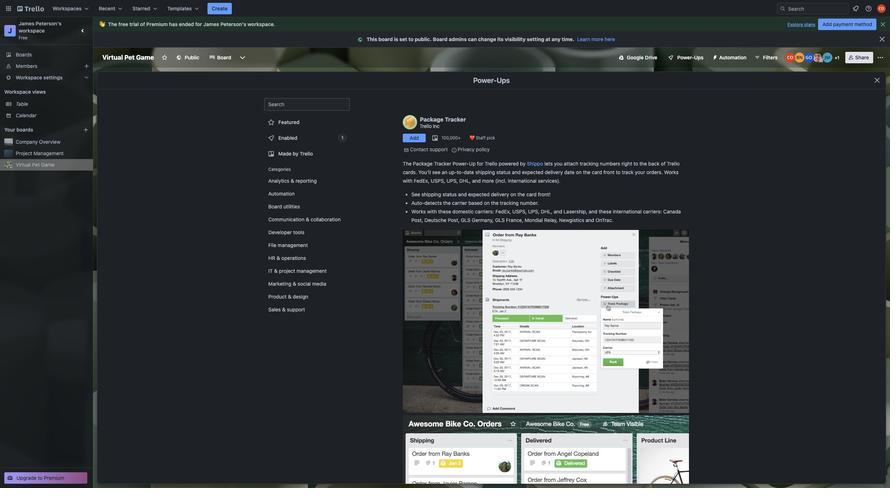 Task type: describe. For each thing, give the bounding box(es) containing it.
share button
[[846, 52, 874, 63]]

add payment method
[[823, 21, 873, 27]]

upgrade to premium link
[[4, 473, 87, 484]]

peterson's inside banner
[[220, 21, 246, 27]]

the inside banner
[[108, 21, 117, 27]]

communication
[[268, 217, 305, 223]]

and down "powered"
[[512, 169, 521, 175]]

starred button
[[128, 3, 162, 14]]

add for add payment method
[[823, 21, 832, 27]]

card inside see shipping status and expected delivery on the card front! auto-detects the carrier based on the tracking number. works with these domestic carriers: fedex, usps, ups, dhl, and lasership, and these international carriers: canada post, deutsche post, gls germany, gls france, mondial relay, newgistics and ontrac.
[[527, 191, 537, 198]]

1 screenshot image from the top
[[403, 230, 689, 413]]

Search field
[[786, 3, 849, 14]]

cards.
[[403, 169, 417, 175]]

power- inside button
[[678, 54, 695, 60]]

1 horizontal spatial for
[[477, 161, 484, 167]]

table
[[16, 101, 28, 107]]

trello inside lets you attach tracking numbers right to the back of trello cards. you'll see an up-to-date shipping status and expected delivery date on the card front to track your orders. works with fedex, usps, ups, dhl, and more (incl. international services).
[[667, 161, 680, 167]]

pet inside board name text field
[[124, 54, 135, 61]]

& for it
[[274, 268, 278, 274]]

0 horizontal spatial +
[[458, 135, 461, 141]]

board for board
[[217, 54, 231, 60]]

privacy policy
[[458, 146, 490, 152]]

it & project management link
[[264, 266, 350, 277]]

(incl.
[[495, 178, 507, 184]]

with inside lets you attach tracking numbers right to the back of trello cards. you'll see an up-to-date shipping status and expected delivery date on the card front to track your orders. works with fedex, usps, ups, dhl, and more (incl. international services).
[[403, 178, 413, 184]]

filters
[[763, 54, 778, 60]]

made
[[278, 151, 292, 157]]

sm image inside 'automation' button
[[710, 52, 720, 62]]

categories
[[268, 167, 291, 172]]

your boards with 3 items element
[[4, 126, 72, 134]]

social
[[298, 281, 311, 287]]

google drive
[[627, 54, 658, 60]]

status inside lets you attach tracking numbers right to the back of trello cards. you'll see an up-to-date shipping status and expected delivery date on the card front to track your orders. works with fedex, usps, ups, dhl, and more (incl. international services).
[[497, 169, 511, 175]]

members
[[16, 63, 37, 69]]

public button
[[172, 52, 204, 63]]

project management link
[[16, 150, 89, 157]]

you
[[554, 161, 563, 167]]

1 gls from the left
[[461, 217, 471, 223]]

1 vertical spatial on
[[511, 191, 516, 198]]

j link
[[4, 25, 16, 37]]

2 carriers: from the left
[[643, 209, 662, 215]]

starred
[[133, 5, 150, 11]]

1 these from the left
[[438, 209, 451, 215]]

1 vertical spatial package
[[413, 161, 433, 167]]

utilities
[[283, 204, 300, 210]]

workspace settings button
[[0, 72, 93, 83]]

0 horizontal spatial virtual
[[16, 162, 31, 168]]

add button
[[403, 134, 426, 142]]

0 vertical spatial workspace
[[248, 21, 274, 27]]

1 vertical spatial the
[[403, 161, 412, 167]]

recent button
[[95, 3, 127, 14]]

detects
[[425, 200, 442, 206]]

jeremy miller (jeremymiller198) image
[[823, 53, 833, 63]]

works inside see shipping status and expected delivery on the card front! auto-detects the carrier based on the tracking number. works with these domestic carriers: fedex, usps, ups, dhl, and lasership, and these international carriers: canada post, deutsche post, gls germany, gls france, mondial relay, newgistics and ontrac.
[[412, 209, 426, 215]]

contact
[[410, 146, 429, 152]]

virtual pet game link
[[16, 161, 89, 169]]

delivery inside lets you attach tracking numbers right to the back of trello cards. you'll see an up-to-date shipping status and expected delivery date on the card front to track your orders. works with fedex, usps, ups, dhl, and more (incl. international services).
[[545, 169, 563, 175]]

france,
[[506, 217, 524, 223]]

public.
[[415, 36, 432, 42]]

marketing & social media
[[268, 281, 326, 287]]

table link
[[16, 101, 89, 108]]

operations
[[282, 255, 306, 261]]

the up number.
[[518, 191, 525, 198]]

christina overa (christinaovera) image
[[786, 53, 796, 63]]

1 vertical spatial power-ups
[[474, 76, 510, 84]]

members link
[[0, 60, 93, 72]]

set
[[400, 36, 407, 42]]

2 vertical spatial on
[[484, 200, 490, 206]]

track
[[622, 169, 634, 175]]

auto-
[[412, 200, 425, 206]]

status inside see shipping status and expected delivery on the card front! auto-detects the carrier based on the tracking number. works with these domestic carriers: fedex, usps, ups, dhl, and lasership, and these international carriers: canada post, deutsche post, gls germany, gls france, mondial relay, newgistics and ontrac.
[[443, 191, 457, 198]]

public
[[185, 54, 199, 60]]

and up ontrac.
[[589, 209, 598, 215]]

product & design
[[268, 294, 308, 300]]

0 vertical spatial +
[[835, 55, 838, 60]]

this
[[367, 36, 377, 42]]

shippo link
[[527, 161, 543, 167]]

you'll
[[419, 169, 431, 175]]

services).
[[538, 178, 561, 184]]

1 vertical spatial ups
[[497, 76, 510, 84]]

and up relay,
[[554, 209, 563, 215]]

& for marketing
[[293, 281, 296, 287]]

1 vertical spatial power-
[[474, 76, 497, 84]]

more inside lets you attach tracking numbers right to the back of trello cards. you'll see an up-to-date shipping status and expected delivery date on the card front to track your orders. works with fedex, usps, ups, dhl, and more (incl. international services).
[[482, 178, 494, 184]]

to-
[[457, 169, 464, 175]]

2 date from the left
[[565, 169, 575, 175]]

google drive icon image
[[619, 55, 624, 60]]

the package tracker power-up for trello powered by shippo
[[403, 161, 543, 167]]

made by trello
[[278, 151, 313, 157]]

gary orlando (garyorlando) image
[[804, 53, 814, 63]]

customize views image
[[239, 54, 246, 61]]

reporting
[[296, 178, 317, 184]]

visibility
[[505, 36, 526, 42]]

views
[[32, 89, 46, 95]]

ups, inside lets you attach tracking numbers right to the back of trello cards. you'll see an up-to-date shipping status and expected delivery date on the card front to track your orders. works with fedex, usps, ups, dhl, and more (incl. international services).
[[447, 178, 458, 184]]

sm image down 100,000 +
[[451, 147, 458, 154]]

Search text field
[[264, 98, 350, 111]]

the up your
[[640, 161, 647, 167]]

inc
[[433, 123, 440, 129]]

0 horizontal spatial premium
[[44, 475, 64, 481]]

company
[[16, 139, 38, 145]]

up
[[469, 161, 476, 167]]

this board is set to public. board admins can change its visibility setting at any time. learn more here
[[367, 36, 615, 42]]

board utilities link
[[264, 201, 350, 213]]

automation link
[[264, 188, 350, 200]]

primary element
[[0, 0, 891, 17]]

shipping inside lets you attach tracking numbers right to the back of trello cards. you'll see an up-to-date shipping status and expected delivery date on the card front to track your orders. works with fedex, usps, ups, dhl, and more (incl. international services).
[[476, 169, 495, 175]]

the right based
[[491, 200, 499, 206]]

of inside lets you attach tracking numbers right to the back of trello cards. you'll see an up-to-date shipping status and expected delivery date on the card front to track your orders. works with fedex, usps, ups, dhl, and more (incl. international services).
[[661, 161, 666, 167]]

number.
[[520, 200, 539, 206]]

banner containing 👋
[[93, 17, 891, 31]]

front!
[[538, 191, 551, 198]]

free
[[119, 21, 128, 27]]

workspace settings
[[16, 74, 63, 81]]

explore plans
[[788, 22, 816, 27]]

boards
[[16, 127, 33, 133]]

developer tools link
[[264, 227, 350, 238]]

workspace for workspace settings
[[16, 74, 42, 81]]

& for communication
[[306, 217, 309, 223]]

lets you attach tracking numbers right to the back of trello cards. you'll see an up-to-date shipping status and expected delivery date on the card front to track your orders. works with fedex, usps, ups, dhl, and more (incl. international services).
[[403, 161, 680, 184]]

admins
[[449, 36, 467, 42]]

0 horizontal spatial pet
[[32, 162, 40, 168]]

explore plans button
[[788, 20, 816, 29]]

contact support
[[410, 146, 448, 152]]

boards link
[[0, 49, 93, 60]]

card inside lets you attach tracking numbers right to the back of trello cards. you'll see an up-to-date shipping status and expected delivery date on the card front to track your orders. works with fedex, usps, ups, dhl, and more (incl. international services).
[[592, 169, 602, 175]]

1 horizontal spatial 1
[[838, 55, 840, 60]]

the left carrier
[[443, 200, 451, 206]]

to right front on the top
[[616, 169, 621, 175]]

open information menu image
[[865, 5, 873, 12]]

sm image left board
[[357, 36, 367, 43]]

workspace inside james peterson's workspace free
[[19, 28, 45, 34]]

project
[[16, 150, 32, 156]]

1 date from the left
[[464, 169, 474, 175]]

domestic
[[453, 209, 474, 215]]

collaboration
[[311, 217, 341, 223]]

0 vertical spatial board
[[433, 36, 448, 42]]

to right set
[[409, 36, 414, 42]]

trello inside package tracker trello inc
[[420, 123, 432, 129]]

back to home image
[[17, 3, 44, 14]]

back
[[649, 161, 660, 167]]

0 horizontal spatial 1
[[342, 135, 344, 141]]

1 horizontal spatial support
[[430, 146, 448, 152]]

show menu image
[[877, 54, 884, 61]]

1 vertical spatial management
[[297, 268, 327, 274]]

package tracker trello inc
[[420, 116, 466, 129]]

trello down policy
[[485, 161, 498, 167]]

developer tools
[[268, 229, 305, 236]]

and down the package tracker power-up for trello powered by shippo
[[472, 178, 481, 184]]

0 horizontal spatial game
[[41, 162, 55, 168]]

2 vertical spatial power-
[[453, 161, 469, 167]]

product
[[268, 294, 287, 300]]

1 vertical spatial by
[[520, 161, 526, 167]]

0 vertical spatial more
[[592, 36, 604, 42]]

works inside lets you attach tracking numbers right to the back of trello cards. you'll see an up-to-date shipping status and expected delivery date on the card front to track your orders. works with fedex, usps, ups, dhl, and more (incl. international services).
[[665, 169, 679, 175]]

drive
[[645, 54, 658, 60]]

filters button
[[753, 52, 780, 63]]

learn more here link
[[575, 36, 615, 42]]

workspaces button
[[48, 3, 93, 14]]

management
[[33, 150, 64, 156]]

ben nelson (bennelson96) image
[[795, 53, 805, 63]]

company overview
[[16, 139, 61, 145]]



Task type: locate. For each thing, give the bounding box(es) containing it.
1 vertical spatial tracker
[[434, 161, 451, 167]]

add inside banner
[[823, 21, 832, 27]]

add for add
[[410, 135, 419, 141]]

ups inside button
[[695, 54, 704, 60]]

1 horizontal spatial virtual pet game
[[102, 54, 154, 61]]

learn
[[578, 36, 591, 42]]

relay,
[[545, 217, 558, 223]]

screenshot image
[[403, 230, 689, 413], [403, 416, 689, 489]]

tracking right "attach"
[[580, 161, 599, 167]]

for
[[195, 21, 202, 27], [477, 161, 484, 167]]

0 horizontal spatial with
[[403, 178, 413, 184]]

it & project management
[[268, 268, 327, 274]]

0 horizontal spatial status
[[443, 191, 457, 198]]

lasership,
[[564, 209, 588, 215]]

0 horizontal spatial on
[[484, 200, 490, 206]]

dhl, inside lets you attach tracking numbers right to the back of trello cards. you'll see an up-to-date shipping status and expected delivery date on the card front to track your orders. works with fedex, usps, ups, dhl, and more (incl. international services).
[[460, 178, 471, 184]]

usps,
[[431, 178, 445, 184], [513, 209, 527, 215]]

with down detects
[[427, 209, 437, 215]]

pet down trial at the top of page
[[124, 54, 135, 61]]

numbers
[[600, 161, 620, 167]]

the left front on the top
[[583, 169, 591, 175]]

0 horizontal spatial workspace
[[19, 28, 45, 34]]

up-
[[449, 169, 457, 175]]

1 post, from the left
[[412, 217, 423, 223]]

0 vertical spatial works
[[665, 169, 679, 175]]

marketing & social media link
[[264, 278, 350, 290]]

1 horizontal spatial by
[[520, 161, 526, 167]]

of right trial at the top of page
[[140, 21, 145, 27]]

& left design
[[288, 294, 292, 300]]

for right ended on the top left
[[195, 21, 202, 27]]

1 horizontal spatial virtual
[[102, 54, 123, 61]]

see
[[412, 191, 420, 198]]

👋 the free trial of premium has ended for james peterson's workspace .
[[99, 21, 275, 27]]

1 vertical spatial ups,
[[528, 209, 540, 215]]

these up ontrac.
[[599, 209, 612, 215]]

sales
[[268, 307, 281, 313]]

with down cards.
[[403, 178, 413, 184]]

1 horizontal spatial add
[[823, 21, 832, 27]]

trello right back
[[667, 161, 680, 167]]

1 horizontal spatial tracking
[[580, 161, 599, 167]]

0 horizontal spatial date
[[464, 169, 474, 175]]

delivery down "you"
[[545, 169, 563, 175]]

on inside lets you attach tracking numbers right to the back of trello cards. you'll see an up-to-date shipping status and expected delivery date on the card front to track your orders. works with fedex, usps, ups, dhl, and more (incl. international services).
[[576, 169, 582, 175]]

+
[[835, 55, 838, 60], [458, 135, 461, 141]]

0 horizontal spatial virtual pet game
[[16, 162, 55, 168]]

hr & operations
[[268, 255, 306, 261]]

card up number.
[[527, 191, 537, 198]]

your
[[4, 127, 15, 133]]

premium inside banner
[[146, 21, 168, 27]]

power-ups inside button
[[678, 54, 704, 60]]

and up carrier
[[458, 191, 467, 198]]

board
[[379, 36, 393, 42]]

date down "attach"
[[565, 169, 575, 175]]

0 vertical spatial with
[[403, 178, 413, 184]]

tracker up an
[[434, 161, 451, 167]]

sm image right power-ups button
[[710, 52, 720, 62]]

Board name text field
[[99, 52, 158, 63]]

enabled
[[278, 135, 298, 141]]

0 vertical spatial support
[[430, 146, 448, 152]]

james inside james peterson's workspace free
[[19, 20, 34, 26]]

media
[[312, 281, 326, 287]]

add up "contact"
[[410, 135, 419, 141]]

add
[[823, 21, 832, 27], [410, 135, 419, 141]]

gls down domestic
[[461, 217, 471, 223]]

1 vertical spatial shipping
[[422, 191, 441, 198]]

0 horizontal spatial tracking
[[500, 200, 519, 206]]

1 horizontal spatial dhl,
[[541, 209, 553, 215]]

see
[[432, 169, 441, 175]]

virtual down project
[[16, 162, 31, 168]]

fedex, inside see shipping status and expected delivery on the card front! auto-detects the carrier based on the tracking number. works with these domestic carriers: fedex, usps, ups, dhl, and lasership, and these international carriers: canada post, deutsche post, gls germany, gls france, mondial relay, newgistics and ontrac.
[[496, 209, 511, 215]]

game
[[136, 54, 154, 61], [41, 162, 55, 168]]

tracking inside lets you attach tracking numbers right to the back of trello cards. you'll see an up-to-date shipping status and expected delivery date on the card front to track your orders. works with fedex, usps, ups, dhl, and more (incl. international services).
[[580, 161, 599, 167]]

& right hr
[[277, 255, 280, 261]]

sales & support link
[[264, 304, 350, 316]]

0 horizontal spatial board
[[217, 54, 231, 60]]

1 vertical spatial automation
[[268, 191, 295, 197]]

support inside "link"
[[287, 307, 305, 313]]

0 horizontal spatial automation
[[268, 191, 295, 197]]

board left customize views icon
[[217, 54, 231, 60]]

& right it on the bottom
[[274, 268, 278, 274]]

peterson's down create button
[[220, 21, 246, 27]]

0 horizontal spatial of
[[140, 21, 145, 27]]

1 vertical spatial virtual pet game
[[16, 162, 55, 168]]

power-ups
[[678, 54, 704, 60], [474, 76, 510, 84]]

0 vertical spatial ups
[[695, 54, 704, 60]]

usps, inside lets you attach tracking numbers right to the back of trello cards. you'll see an up-to-date shipping status and expected delivery date on the card front to track your orders. works with fedex, usps, ups, dhl, and more (incl. international services).
[[431, 178, 445, 184]]

1 vertical spatial status
[[443, 191, 457, 198]]

management
[[278, 242, 308, 248], [297, 268, 327, 274]]

this member is an admin of this board. image
[[820, 59, 823, 63]]

1 horizontal spatial usps,
[[513, 209, 527, 215]]

communication & collaboration
[[268, 217, 341, 223]]

2 screenshot image from the top
[[403, 416, 689, 489]]

tracking inside see shipping status and expected delivery on the card front! auto-detects the carrier based on the tracking number. works with these domestic carriers: fedex, usps, ups, dhl, and lasership, and these international carriers: canada post, deutsche post, gls germany, gls france, mondial relay, newgistics and ontrac.
[[500, 200, 519, 206]]

shipping inside see shipping status and expected delivery on the card front! auto-detects the carrier based on the tracking number. works with these domestic carriers: fedex, usps, ups, dhl, and lasership, and these international carriers: canada post, deutsche post, gls germany, gls france, mondial relay, newgistics and ontrac.
[[422, 191, 441, 198]]

game inside board name text field
[[136, 54, 154, 61]]

international up ontrac.
[[613, 209, 642, 215]]

virtual pet game
[[102, 54, 154, 61], [16, 162, 55, 168]]

sales & support
[[268, 307, 305, 313]]

developer
[[268, 229, 292, 236]]

1 vertical spatial for
[[477, 161, 484, 167]]

& inside communication & collaboration link
[[306, 217, 309, 223]]

0 horizontal spatial these
[[438, 209, 451, 215]]

1 vertical spatial +
[[458, 135, 461, 141]]

with inside see shipping status and expected delivery on the card front! auto-detects the carrier based on the tracking number. works with these domestic carriers: fedex, usps, ups, dhl, and lasership, and these international carriers: canada post, deutsche post, gls germany, gls france, mondial relay, newgistics and ontrac.
[[427, 209, 437, 215]]

dhl, inside see shipping status and expected delivery on the card front! auto-detects the carrier based on the tracking number. works with these domestic carriers: fedex, usps, ups, dhl, and lasership, and these international carriers: canada post, deutsche post, gls germany, gls france, mondial relay, newgistics and ontrac.
[[541, 209, 553, 215]]

hr & operations link
[[264, 253, 350, 264]]

these
[[438, 209, 451, 215], [599, 209, 612, 215]]

usps, down see on the left top
[[431, 178, 445, 184]]

0 horizontal spatial ups,
[[447, 178, 458, 184]]

boards
[[16, 52, 32, 58]]

& for sales
[[282, 307, 286, 313]]

international inside see shipping status and expected delivery on the card front! auto-detects the carrier based on the tracking number. works with these domestic carriers: fedex, usps, ups, dhl, and lasership, and these international carriers: canada post, deutsche post, gls germany, gls france, mondial relay, newgistics and ontrac.
[[613, 209, 642, 215]]

1 horizontal spatial board
[[268, 204, 282, 210]]

0 vertical spatial workspace
[[16, 74, 42, 81]]

pet down project management
[[32, 162, 40, 168]]

& right analytics
[[291, 178, 294, 184]]

0 horizontal spatial gls
[[461, 217, 471, 223]]

fedex, down you'll
[[414, 178, 430, 184]]

usps, up france,
[[513, 209, 527, 215]]

& for analytics
[[291, 178, 294, 184]]

support down design
[[287, 307, 305, 313]]

0 horizontal spatial dhl,
[[460, 178, 471, 184]]

analytics & reporting
[[268, 178, 317, 184]]

post, down domestic
[[448, 217, 460, 223]]

& right sales
[[282, 307, 286, 313]]

expected down shippo link in the top of the page
[[522, 169, 544, 175]]

0 horizontal spatial fedex,
[[414, 178, 430, 184]]

can
[[468, 36, 477, 42]]

attach
[[564, 161, 579, 167]]

hr
[[268, 255, 275, 261]]

post, down auto-
[[412, 217, 423, 223]]

1 horizontal spatial carriers:
[[643, 209, 662, 215]]

workspace for workspace views
[[4, 89, 31, 95]]

0 horizontal spatial support
[[287, 307, 305, 313]]

gls left france,
[[495, 217, 505, 223]]

workspace inside "dropdown button"
[[16, 74, 42, 81]]

sm image
[[357, 36, 367, 43], [710, 52, 720, 62], [403, 147, 410, 154], [451, 147, 458, 154]]

of right back
[[661, 161, 666, 167]]

fedex, up france,
[[496, 209, 511, 215]]

and
[[512, 169, 521, 175], [472, 178, 481, 184], [458, 191, 467, 198], [554, 209, 563, 215], [589, 209, 598, 215], [586, 217, 595, 223]]

2 horizontal spatial power-
[[678, 54, 695, 60]]

the up cards.
[[403, 161, 412, 167]]

1 horizontal spatial of
[[661, 161, 666, 167]]

on right based
[[484, 200, 490, 206]]

shipping
[[476, 169, 495, 175], [422, 191, 441, 198]]

international right (incl.
[[508, 178, 537, 184]]

management down hr & operations link
[[297, 268, 327, 274]]

for inside banner
[[195, 21, 202, 27]]

management up operations
[[278, 242, 308, 248]]

board left utilities
[[268, 204, 282, 210]]

1 horizontal spatial peterson's
[[220, 21, 246, 27]]

1 horizontal spatial fedex,
[[496, 209, 511, 215]]

100,000
[[442, 135, 458, 141]]

1 vertical spatial with
[[427, 209, 437, 215]]

0 vertical spatial status
[[497, 169, 511, 175]]

workspace up table
[[4, 89, 31, 95]]

search image
[[780, 6, 786, 11]]

0 horizontal spatial delivery
[[491, 191, 509, 198]]

0 horizontal spatial shipping
[[422, 191, 441, 198]]

0 vertical spatial for
[[195, 21, 202, 27]]

1 horizontal spatial these
[[599, 209, 612, 215]]

& inside marketing & social media "link"
[[293, 281, 296, 287]]

1 vertical spatial expected
[[468, 191, 490, 198]]

1 carriers: from the left
[[475, 209, 494, 215]]

1 vertical spatial board
[[217, 54, 231, 60]]

package up you'll
[[413, 161, 433, 167]]

1 horizontal spatial status
[[497, 169, 511, 175]]

carriers: left canada
[[643, 209, 662, 215]]

templates
[[167, 5, 192, 11]]

its
[[498, 36, 504, 42]]

shipping down the package tracker power-up for trello powered by shippo
[[476, 169, 495, 175]]

wave image
[[99, 21, 105, 28]]

game left the star or unstar board image
[[136, 54, 154, 61]]

0 horizontal spatial by
[[293, 151, 299, 157]]

delivery inside see shipping status and expected delivery on the card front! auto-detects the carrier based on the tracking number. works with these domestic carriers: fedex, usps, ups, dhl, and lasership, and these international carriers: canada post, deutsche post, gls germany, gls france, mondial relay, newgistics and ontrac.
[[491, 191, 509, 198]]

and left ontrac.
[[586, 217, 595, 223]]

virtual pet game inside board name text field
[[102, 54, 154, 61]]

create button
[[208, 3, 232, 14]]

germany,
[[472, 217, 494, 223]]

& inside the product & design link
[[288, 294, 292, 300]]

1 horizontal spatial expected
[[522, 169, 544, 175]]

1 vertical spatial of
[[661, 161, 666, 167]]

upgrade to premium
[[16, 475, 64, 481]]

.
[[274, 21, 275, 27]]

& inside "it & project management" link
[[274, 268, 278, 274]]

date down up
[[464, 169, 474, 175]]

game down the management
[[41, 162, 55, 168]]

& inside hr & operations link
[[277, 255, 280, 261]]

featured
[[278, 119, 300, 125]]

automation left filters button
[[720, 54, 747, 60]]

add payment method button
[[819, 19, 877, 30]]

& for product
[[288, 294, 292, 300]]

package up inc
[[420, 116, 444, 123]]

❤️ staff pick
[[469, 135, 495, 141]]

more left (incl.
[[482, 178, 494, 184]]

board right the public.
[[433, 36, 448, 42]]

1 vertical spatial delivery
[[491, 191, 509, 198]]

trello left inc
[[420, 123, 432, 129]]

1 horizontal spatial ups
[[695, 54, 704, 60]]

package
[[420, 116, 444, 123], [413, 161, 433, 167]]

recent
[[99, 5, 115, 11]]

status up carrier
[[443, 191, 457, 198]]

0 vertical spatial usps,
[[431, 178, 445, 184]]

these up deutsche
[[438, 209, 451, 215]]

james inside banner
[[203, 21, 219, 27]]

an
[[442, 169, 448, 175]]

to right upgrade
[[38, 475, 43, 481]]

& left social
[[293, 281, 296, 287]]

workspace down members
[[16, 74, 42, 81]]

0 vertical spatial dhl,
[[460, 178, 471, 184]]

add left payment
[[823, 21, 832, 27]]

ups, inside see shipping status and expected delivery on the card front! auto-detects the carrier based on the tracking number. works with these domestic carriers: fedex, usps, ups, dhl, and lasership, and these international carriers: canada post, deutsche post, gls germany, gls france, mondial relay, newgistics and ontrac.
[[528, 209, 540, 215]]

carrier
[[452, 200, 467, 206]]

privacy
[[458, 146, 475, 152]]

0 horizontal spatial carriers:
[[475, 209, 494, 215]]

expected inside see shipping status and expected delivery on the card front! auto-detects the carrier based on the tracking number. works with these domestic carriers: fedex, usps, ups, dhl, and lasership, and these international carriers: canada post, deutsche post, gls germany, gls france, mondial relay, newgistics and ontrac.
[[468, 191, 490, 198]]

1 horizontal spatial game
[[136, 54, 154, 61]]

carriers: up germany,
[[475, 209, 494, 215]]

1 vertical spatial workspace
[[4, 89, 31, 95]]

0 horizontal spatial the
[[108, 21, 117, 27]]

trello inside made by trello link
[[300, 151, 313, 157]]

1 vertical spatial virtual
[[16, 162, 31, 168]]

& down board utilities link
[[306, 217, 309, 223]]

by left shippo
[[520, 161, 526, 167]]

dhl, up relay,
[[541, 209, 553, 215]]

policy
[[476, 146, 490, 152]]

& for hr
[[277, 255, 280, 261]]

workspace navigation collapse icon image
[[78, 26, 88, 36]]

2 these from the left
[[599, 209, 612, 215]]

international inside lets you attach tracking numbers right to the back of trello cards. you'll see an up-to-date shipping status and expected delivery date on the card front to track your orders. works with fedex, usps, ups, dhl, and more (incl. international services).
[[508, 178, 537, 184]]

james peterson's workspace free
[[19, 20, 63, 40]]

ups, up 'mondial'
[[528, 209, 540, 215]]

on up france,
[[511, 191, 516, 198]]

newgistics
[[559, 217, 585, 223]]

0 vertical spatial management
[[278, 242, 308, 248]]

file
[[268, 242, 276, 248]]

orders.
[[647, 169, 663, 175]]

virtual inside board name text field
[[102, 54, 123, 61]]

board link
[[205, 52, 236, 63]]

star or unstar board image
[[162, 55, 168, 60]]

virtual pet game down project management
[[16, 162, 55, 168]]

0 horizontal spatial expected
[[468, 191, 490, 198]]

google
[[627, 54, 644, 60]]

0 vertical spatial ups,
[[447, 178, 458, 184]]

the right 👋
[[108, 21, 117, 27]]

+ left ❤️
[[458, 135, 461, 141]]

virtual pet game down "free"
[[102, 54, 154, 61]]

premium right upgrade
[[44, 475, 64, 481]]

automation inside 'automation' button
[[720, 54, 747, 60]]

1 vertical spatial workspace
[[19, 28, 45, 34]]

trello right made
[[300, 151, 313, 157]]

1 horizontal spatial post,
[[448, 217, 460, 223]]

automation inside automation link
[[268, 191, 295, 197]]

expected up based
[[468, 191, 490, 198]]

project management
[[16, 150, 64, 156]]

1 horizontal spatial shipping
[[476, 169, 495, 175]]

christina overa (christinaovera) image
[[878, 4, 886, 13]]

0 vertical spatial tracking
[[580, 161, 599, 167]]

by right made
[[293, 151, 299, 157]]

pick
[[487, 135, 495, 141]]

0 vertical spatial tracker
[[445, 116, 466, 123]]

explore
[[788, 22, 803, 27]]

1 horizontal spatial on
[[511, 191, 516, 198]]

usps, inside see shipping status and expected delivery on the card front! auto-detects the carrier based on the tracking number. works with these domestic carriers: fedex, usps, ups, dhl, and lasership, and these international carriers: canada post, deutsche post, gls germany, gls france, mondial relay, newgistics and ontrac.
[[513, 209, 527, 215]]

the
[[640, 161, 647, 167], [583, 169, 591, 175], [518, 191, 525, 198], [443, 200, 451, 206], [491, 200, 499, 206]]

0 vertical spatial screenshot image
[[403, 230, 689, 413]]

package inside package tracker trello inc
[[420, 116, 444, 123]]

0 horizontal spatial for
[[195, 21, 202, 27]]

james peterson (jamespeterson93) image
[[813, 53, 824, 63]]

james peterson's workspace link
[[19, 20, 63, 34]]

right
[[622, 161, 633, 167]]

with
[[403, 178, 413, 184], [427, 209, 437, 215]]

change
[[478, 36, 496, 42]]

1 horizontal spatial james
[[203, 21, 219, 27]]

at
[[546, 36, 551, 42]]

0 vertical spatial delivery
[[545, 169, 563, 175]]

premium left has
[[146, 21, 168, 27]]

1 horizontal spatial the
[[403, 161, 412, 167]]

ups, down up-
[[447, 178, 458, 184]]

& inside sales & support "link"
[[282, 307, 286, 313]]

sm image down add button
[[403, 147, 410, 154]]

file management link
[[264, 240, 350, 251]]

method
[[855, 21, 873, 27]]

on
[[576, 169, 582, 175], [511, 191, 516, 198], [484, 200, 490, 206]]

board for board utilities
[[268, 204, 282, 210]]

1 vertical spatial fedex,
[[496, 209, 511, 215]]

1 vertical spatial more
[[482, 178, 494, 184]]

1 vertical spatial pet
[[32, 162, 40, 168]]

add board image
[[83, 127, 89, 133]]

2 gls from the left
[[495, 217, 505, 223]]

on down "attach"
[[576, 169, 582, 175]]

fedex, inside lets you attach tracking numbers right to the back of trello cards. you'll see an up-to-date shipping status and expected delivery date on the card front to track your orders. works with fedex, usps, ups, dhl, and more (incl. international services).
[[414, 178, 430, 184]]

banner
[[93, 17, 891, 31]]

calendar
[[16, 112, 37, 118]]

tracker up 100,000 +
[[445, 116, 466, 123]]

0 horizontal spatial more
[[482, 178, 494, 184]]

peterson's inside james peterson's workspace free
[[36, 20, 62, 26]]

automation up board utilities at the top of the page
[[268, 191, 295, 197]]

&
[[291, 178, 294, 184], [306, 217, 309, 223], [277, 255, 280, 261], [274, 268, 278, 274], [293, 281, 296, 287], [288, 294, 292, 300], [282, 307, 286, 313]]

1 horizontal spatial power-
[[474, 76, 497, 84]]

2 post, from the left
[[448, 217, 460, 223]]

tracking up france,
[[500, 200, 519, 206]]

+ right jeremy miller (jeremymiller198) icon
[[835, 55, 838, 60]]

contact support link
[[410, 146, 448, 152]]

0 horizontal spatial international
[[508, 178, 537, 184]]

👋
[[99, 21, 105, 27]]

to right "right" at the right of the page
[[634, 161, 639, 167]]

expected inside lets you attach tracking numbers right to the back of trello cards. you'll see an up-to-date shipping status and expected delivery date on the card front to track your orders. works with fedex, usps, ups, dhl, and more (incl. international services).
[[522, 169, 544, 175]]

1 horizontal spatial pet
[[124, 54, 135, 61]]

0 vertical spatial fedex,
[[414, 178, 430, 184]]

1 horizontal spatial date
[[565, 169, 575, 175]]

dhl, down to-
[[460, 178, 471, 184]]

0 vertical spatial power-ups
[[678, 54, 704, 60]]

1 vertical spatial screenshot image
[[403, 416, 689, 489]]

0 vertical spatial by
[[293, 151, 299, 157]]

& inside the analytics & reporting link
[[291, 178, 294, 184]]

tracker inside package tracker trello inc
[[445, 116, 466, 123]]

james up free
[[19, 20, 34, 26]]

1 horizontal spatial delivery
[[545, 169, 563, 175]]

0 notifications image
[[852, 4, 860, 13]]

james down create button
[[203, 21, 219, 27]]

the
[[108, 21, 117, 27], [403, 161, 412, 167]]

made by trello link
[[264, 147, 350, 161]]



Task type: vqa. For each thing, say whether or not it's contained in the screenshot.
Upgrade
yes



